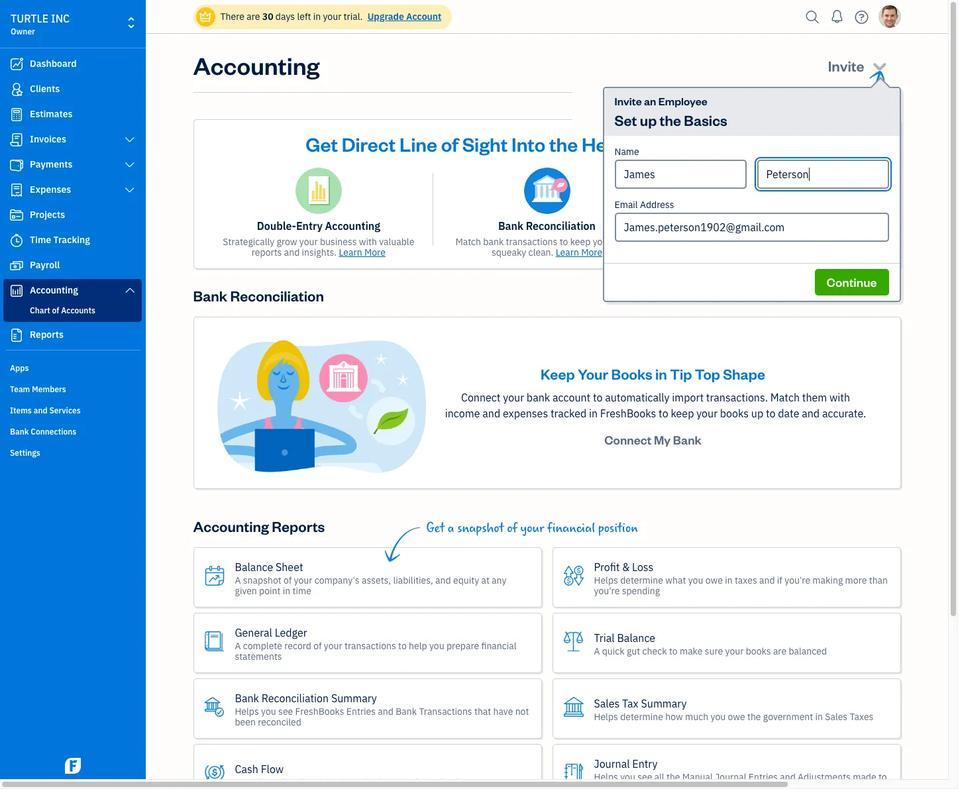 Task type: describe. For each thing, give the bounding box(es) containing it.
edit
[[792, 236, 808, 248]]

up inside invite an employee set up the basics
[[640, 111, 657, 129]]

projects link
[[3, 204, 142, 227]]

journal up create
[[683, 220, 721, 233]]

grow
[[277, 236, 297, 248]]

connect for your
[[462, 391, 501, 405]]

in inside journal entries and chart of accounts create journal entries and edit accounts in the chart of accounts with
[[850, 236, 857, 248]]

team members link
[[3, 379, 142, 399]]

statements
[[235, 651, 282, 663]]

any
[[492, 575, 507, 587]]

an
[[645, 94, 657, 108]]

trial balance a quick gut check to make sure your books are balanced
[[595, 632, 828, 658]]

invoice image
[[9, 133, 25, 147]]

bank inside connect your bank account to automatically import transactions. match them with income and expenses tracked in freshbooks to keep your books up to date and accurate.
[[527, 391, 551, 405]]

address
[[641, 199, 675, 211]]

chevron large down image for invoices
[[124, 135, 136, 145]]

payroll
[[30, 259, 60, 271]]

taxes
[[735, 575, 758, 587]]

and inside cash flow overview of cash coming in and going out of your business
[[351, 777, 367, 789]]

overview
[[235, 777, 274, 789]]

expenses
[[503, 407, 549, 420]]

get for get direct line of sight into the health of your business
[[306, 131, 338, 157]]

entries inside bank reconciliation summary helps you see freshbooks entries and bank transactions that have not been reconciled
[[347, 706, 376, 718]]

point
[[259, 585, 281, 597]]

0 horizontal spatial are
[[247, 11, 260, 23]]

of right name on the right top
[[644, 131, 662, 157]]

summary for bank reconciliation summary
[[332, 692, 377, 705]]

Enter an email address text field
[[615, 213, 890, 242]]

if
[[778, 575, 783, 587]]

books
[[612, 365, 653, 383]]

position
[[599, 521, 639, 537]]

close image
[[877, 129, 892, 144]]

the inside sales tax summary helps determine how much you owe the government in sales taxes
[[748, 711, 762, 723]]

transactions.
[[707, 391, 769, 405]]

turtle
[[11, 12, 49, 25]]

you inside general ledger a complete record of your transactions to help you prepare financial statements
[[430, 640, 445, 652]]

balanced
[[789, 646, 828, 658]]

check
[[643, 646, 668, 658]]

in inside profit & loss helps determine what you owe in taxes and if you're making more than you're spending
[[726, 575, 733, 587]]

1 horizontal spatial cash
[[286, 777, 307, 789]]

your inside match bank transactions to keep your books squeaky clean.
[[593, 236, 612, 248]]

members
[[32, 385, 66, 395]]

estimates link
[[3, 103, 142, 127]]

estimates
[[30, 108, 73, 120]]

get direct line of sight into the health of your business
[[306, 131, 789, 157]]

the right into
[[550, 131, 578, 157]]

payment image
[[9, 159, 25, 172]]

business inside strategically grow your business with valuable reports and insights.
[[320, 236, 357, 248]]

accounting reports
[[193, 517, 325, 536]]

accounting inside the main element
[[30, 285, 78, 296]]

gut
[[627, 646, 641, 658]]

keep your books in tip top shape
[[541, 365, 766, 383]]

0 horizontal spatial cash
[[235, 763, 259, 776]]

snapshot inside balance sheet a snapshot of your company's assets, liabilities, and equity at any given point in time
[[243, 575, 282, 587]]

of down the flow
[[276, 777, 284, 789]]

double-
[[257, 220, 296, 233]]

ledger
[[275, 626, 307, 640]]

journal down tax
[[595, 758, 630, 771]]

in inside balance sheet a snapshot of your company's assets, liabilities, and equity at any given point in time
[[283, 585, 291, 597]]

account
[[553, 391, 591, 405]]

complete
[[243, 640, 282, 652]]

learn more for double-entry accounting
[[339, 247, 386, 259]]

been
[[235, 717, 256, 729]]

spending
[[622, 585, 661, 597]]

journal entry helps you see all the manual journal entries and adjustments made to your books
[[595, 758, 888, 790]]

upgrade account link
[[365, 11, 442, 23]]

0 vertical spatial bank reconciliation
[[499, 220, 596, 233]]

0 horizontal spatial you're
[[595, 585, 620, 597]]

2 horizontal spatial accounts
[[823, 220, 869, 233]]

double-entry accounting
[[257, 220, 381, 233]]

profit & loss helps determine what you owe in taxes and if you're making more than you're spending
[[595, 561, 889, 597]]

invite for invite an employee set up the basics
[[615, 94, 642, 108]]

employee
[[659, 94, 708, 108]]

1 horizontal spatial your
[[666, 131, 707, 157]]

chevron large down image for expenses
[[124, 185, 136, 196]]

business
[[710, 131, 789, 157]]

given
[[235, 585, 257, 597]]

liabilities,
[[394, 575, 434, 587]]

invoices
[[30, 133, 66, 145]]

bank reconciliation summary helps you see freshbooks entries and bank transactions that have not been reconciled
[[235, 692, 529, 729]]

bank connections
[[10, 427, 76, 437]]

reports
[[252, 247, 282, 259]]

help
[[409, 640, 428, 652]]

freshbooks image
[[62, 759, 84, 775]]

and right income
[[483, 407, 501, 420]]

than
[[870, 575, 889, 587]]

search image
[[803, 7, 824, 27]]

to left date
[[767, 407, 776, 420]]

client image
[[9, 83, 25, 96]]

helps inside "journal entry helps you see all the manual journal entries and adjustments made to your books"
[[595, 772, 619, 784]]

and inside strategically grow your business with valuable reports and insights.
[[284, 247, 300, 259]]

inc
[[51, 12, 70, 25]]

automatically
[[606, 391, 670, 405]]

are inside trial balance a quick gut check to make sure your books are balanced
[[774, 646, 787, 658]]

bank inside button
[[674, 432, 702, 448]]

to up my
[[659, 407, 669, 420]]

of right line
[[441, 131, 459, 157]]

general ledger a complete record of your transactions to help you prepare financial statements
[[235, 626, 517, 663]]

accounts inside the main element
[[61, 306, 95, 316]]

basics
[[685, 111, 728, 129]]

with inside connect your bank account to automatically import transactions. match them with income and expenses tracked in freshbooks to keep your books up to date and accurate.
[[830, 391, 851, 405]]

made
[[854, 772, 877, 784]]

flow
[[261, 763, 284, 776]]

bank inside the main element
[[10, 427, 29, 437]]

transactions inside general ledger a complete record of your transactions to help you prepare financial statements
[[345, 640, 396, 652]]

with inside journal entries and chart of accounts create journal entries and edit accounts in the chart of accounts with
[[759, 247, 777, 259]]

dashboard image
[[9, 58, 25, 71]]

sight
[[463, 131, 508, 157]]

upgrade
[[368, 11, 404, 23]]

learn for reconciliation
[[556, 247, 580, 259]]

out
[[394, 777, 408, 789]]

the inside "journal entry helps you see all the manual journal entries and adjustments made to your books"
[[667, 772, 681, 784]]

of right the a
[[507, 521, 518, 537]]

of right the out
[[410, 777, 418, 789]]

your inside balance sheet a snapshot of your company's assets, liabilities, and equity at any given point in time
[[294, 575, 313, 587]]

you inside "journal entry helps you see all the manual journal entries and adjustments made to your books"
[[621, 772, 636, 784]]

connections
[[31, 427, 76, 437]]

and left "edit" on the top of page
[[774, 236, 789, 248]]

left
[[297, 11, 311, 23]]

taxes
[[851, 711, 874, 723]]

transactions
[[419, 706, 473, 718]]

assets,
[[362, 575, 391, 587]]

30
[[262, 11, 274, 23]]

journal right manual
[[716, 772, 747, 784]]

that
[[475, 706, 492, 718]]

a for balance sheet
[[235, 575, 241, 587]]

there are 30 days left in your trial. upgrade account
[[221, 11, 442, 23]]

bank inside match bank transactions to keep your books squeaky clean.
[[484, 236, 504, 248]]

to inside trial balance a quick gut check to make sure your books are balanced
[[670, 646, 678, 658]]

1 vertical spatial your
[[578, 365, 609, 383]]

your inside strategically grow your business with valuable reports and insights.
[[300, 236, 318, 248]]

health
[[582, 131, 641, 157]]

you inside bank reconciliation summary helps you see freshbooks entries and bank transactions that have not been reconciled
[[261, 706, 276, 718]]

to inside general ledger a complete record of your transactions to help you prepare financial statements
[[399, 640, 407, 652]]

entries inside "journal entry helps you see all the manual journal entries and adjustments made to your books"
[[749, 772, 779, 784]]

strategically
[[223, 236, 275, 248]]

trial.
[[344, 11, 363, 23]]

helps for sales tax summary
[[595, 711, 619, 723]]

money image
[[9, 259, 25, 273]]

0 vertical spatial snapshot
[[458, 521, 504, 537]]

1 horizontal spatial you're
[[785, 575, 811, 587]]

of up accounts
[[811, 220, 821, 233]]

in left tip
[[656, 365, 668, 383]]

how
[[666, 711, 684, 723]]

you inside sales tax summary helps determine how much you owe the government in sales taxes
[[711, 711, 726, 723]]

see inside bank reconciliation summary helps you see freshbooks entries and bank transactions that have not been reconciled
[[279, 706, 293, 718]]

bank left transactions
[[396, 706, 417, 718]]

1 vertical spatial sales
[[826, 711, 848, 723]]

and down "them"
[[803, 407, 820, 420]]

journal right create
[[709, 236, 740, 248]]

determine for loss
[[621, 575, 664, 587]]

entry for journal
[[633, 758, 658, 771]]

going
[[369, 777, 392, 789]]

0 vertical spatial chart
[[782, 220, 809, 233]]

books inside match bank transactions to keep your books squeaky clean.
[[614, 236, 639, 248]]

accounts
[[810, 236, 847, 248]]

email
[[615, 199, 638, 211]]

reconciliation inside bank reconciliation summary helps you see freshbooks entries and bank transactions that have not been reconciled
[[262, 692, 329, 705]]

get for get a snapshot of your financial position
[[427, 521, 445, 537]]

match inside match bank transactions to keep your books squeaky clean.
[[456, 236, 482, 248]]

helps for bank reconciliation summary
[[235, 706, 259, 718]]

email address
[[615, 199, 675, 211]]

0 horizontal spatial bank reconciliation
[[193, 286, 324, 305]]

get a snapshot of your financial position
[[427, 521, 639, 537]]

more
[[846, 575, 868, 587]]

import
[[673, 391, 704, 405]]

match inside connect your bank account to automatically import transactions. match them with income and expenses tracked in freshbooks to keep your books up to date and accurate.
[[771, 391, 800, 405]]

freshbooks inside bank reconciliation summary helps you see freshbooks entries and bank transactions that have not been reconciled
[[296, 706, 345, 718]]

invite for invite
[[829, 56, 865, 75]]

expense image
[[9, 184, 25, 197]]

tax
[[623, 697, 639, 711]]

in inside sales tax summary helps determine how much you owe the government in sales taxes
[[816, 711, 824, 723]]

learn more for bank reconciliation
[[556, 247, 603, 259]]

connect your bank account to begin matching your bank transactions image
[[215, 339, 427, 474]]

bank up been
[[235, 692, 259, 705]]

keep inside match bank transactions to keep your books squeaky clean.
[[571, 236, 591, 248]]

project image
[[9, 209, 25, 222]]

settings link
[[3, 443, 142, 463]]

owe inside profit & loss helps determine what you owe in taxes and if you're making more than you're spending
[[706, 575, 723, 587]]

tracked
[[551, 407, 587, 420]]

more for bank reconciliation
[[582, 247, 603, 259]]

your inside trial balance a quick gut check to make sure your books are balanced
[[726, 646, 744, 658]]

your inside cash flow overview of cash coming in and going out of your business
[[420, 777, 439, 789]]

entries down journal entries and chart of accounts image
[[723, 220, 758, 233]]

make
[[680, 646, 703, 658]]



Task type: locate. For each thing, give the bounding box(es) containing it.
report image
[[9, 329, 25, 342]]

in inside connect your bank account to automatically import transactions. match them with income and expenses tracked in freshbooks to keep your books up to date and accurate.
[[590, 407, 598, 420]]

0 vertical spatial balance
[[235, 561, 273, 574]]

squeaky
[[492, 247, 527, 259]]

1 determine from the top
[[621, 575, 664, 587]]

chevron large down image
[[124, 185, 136, 196], [124, 285, 136, 296]]

connect inside button
[[605, 432, 652, 448]]

learn right clean.
[[556, 247, 580, 259]]

accounting
[[193, 50, 320, 81], [325, 220, 381, 233], [30, 285, 78, 296], [193, 517, 269, 536]]

connect for my
[[605, 432, 652, 448]]

keep right clean.
[[571, 236, 591, 248]]

of right create
[[708, 247, 716, 259]]

1 vertical spatial balance
[[618, 632, 656, 645]]

1 vertical spatial transactions
[[345, 640, 396, 652]]

1 vertical spatial bank reconciliation
[[193, 286, 324, 305]]

of inside balance sheet a snapshot of your company's assets, liabilities, and equity at any given point in time
[[284, 575, 292, 587]]

with inside strategically grow your business with valuable reports and insights.
[[359, 236, 377, 248]]

2 learn from the left
[[556, 247, 580, 259]]

to right clean.
[[560, 236, 569, 248]]

1 horizontal spatial learn more
[[556, 247, 603, 259]]

financial inside general ledger a complete record of your transactions to help you prepare financial statements
[[482, 640, 517, 652]]

cash flow overview of cash coming in and going out of your business
[[235, 763, 478, 789]]

reports inside the main element
[[30, 329, 64, 341]]

1 learn more from the left
[[339, 247, 386, 259]]

trial
[[595, 632, 615, 645]]

chart inside the main element
[[30, 306, 50, 316]]

business
[[320, 236, 357, 248], [441, 777, 478, 789]]

summary inside bank reconciliation summary helps you see freshbooks entries and bank transactions that have not been reconciled
[[332, 692, 377, 705]]

projects
[[30, 209, 65, 221]]

team members
[[10, 385, 66, 395]]

valuable
[[380, 236, 415, 248]]

the
[[660, 111, 682, 129], [550, 131, 578, 157], [859, 236, 873, 248], [748, 711, 762, 723], [667, 772, 681, 784]]

helps down profit
[[595, 575, 619, 587]]

accurate.
[[823, 407, 867, 420]]

you right much
[[711, 711, 726, 723]]

books inside connect your bank account to automatically import transactions. match them with income and expenses tracked in freshbooks to keep your books up to date and accurate.
[[721, 407, 749, 420]]

summary down general ledger a complete record of your transactions to help you prepare financial statements
[[332, 692, 377, 705]]

to right account
[[594, 391, 603, 405]]

1 vertical spatial chart
[[683, 247, 706, 259]]

see right been
[[279, 706, 293, 718]]

go to help image
[[852, 7, 873, 27]]

chart down accounting link
[[30, 306, 50, 316]]

0 horizontal spatial see
[[279, 706, 293, 718]]

bank right my
[[674, 432, 702, 448]]

timer image
[[9, 234, 25, 247]]

0 vertical spatial entry
[[296, 220, 323, 233]]

0 horizontal spatial entry
[[296, 220, 323, 233]]

0 vertical spatial match
[[456, 236, 482, 248]]

bank reconciliation up match bank transactions to keep your books squeaky clean.
[[499, 220, 596, 233]]

2 chevron large down image from the top
[[124, 285, 136, 296]]

transactions down "bank reconciliation" image
[[506, 236, 558, 248]]

0 vertical spatial up
[[640, 111, 657, 129]]

1 vertical spatial financial
[[482, 640, 517, 652]]

sales left tax
[[595, 697, 620, 711]]

1 horizontal spatial get
[[427, 521, 445, 537]]

books left "all"
[[615, 782, 640, 790]]

0 horizontal spatial business
[[320, 236, 357, 248]]

government
[[764, 711, 814, 723]]

clients link
[[3, 78, 142, 101]]

helps down the statements
[[235, 706, 259, 718]]

invite left chevrondown icon
[[829, 56, 865, 75]]

1 vertical spatial snapshot
[[243, 575, 282, 587]]

financial right prepare
[[482, 640, 517, 652]]

business right the out
[[441, 777, 478, 789]]

books down email
[[614, 236, 639, 248]]

a down general at the bottom left of the page
[[235, 640, 241, 652]]

chevron large down image for payments
[[124, 160, 136, 170]]

0 horizontal spatial owe
[[706, 575, 723, 587]]

1 vertical spatial chevron large down image
[[124, 160, 136, 170]]

and left transactions
[[378, 706, 394, 718]]

helps down quick
[[595, 711, 619, 723]]

bank reconciliation image
[[524, 168, 571, 214]]

get left the a
[[427, 521, 445, 537]]

up inside connect your bank account to automatically import transactions. match them with income and expenses tracked in freshbooks to keep your books up to date and accurate.
[[752, 407, 764, 420]]

have
[[494, 706, 514, 718]]

1 horizontal spatial up
[[752, 407, 764, 420]]

chevron large down image up projects link
[[124, 185, 136, 196]]

reconciliation down reports
[[230, 286, 324, 305]]

0 vertical spatial cash
[[235, 763, 259, 776]]

0 vertical spatial your
[[666, 131, 707, 157]]

books down 'transactions.'
[[721, 407, 749, 420]]

and right reports
[[284, 247, 300, 259]]

the right "all"
[[667, 772, 681, 784]]

1 vertical spatial business
[[441, 777, 478, 789]]

cash left coming
[[286, 777, 307, 789]]

1 horizontal spatial summary
[[642, 697, 687, 711]]

determine for summary
[[621, 711, 664, 723]]

in right accounts
[[850, 236, 857, 248]]

1 vertical spatial connect
[[605, 432, 652, 448]]

0 horizontal spatial learn
[[339, 247, 363, 259]]

summary up how
[[642, 697, 687, 711]]

a for general ledger
[[235, 640, 241, 652]]

your inside "journal entry helps you see all the manual journal entries and adjustments made to your books"
[[595, 782, 613, 790]]

chart image
[[9, 285, 25, 298]]

chevron large down image up chart of accounts link
[[124, 285, 136, 296]]

payments
[[30, 159, 73, 170]]

sales
[[595, 697, 620, 711], [826, 711, 848, 723]]

0 vertical spatial sales
[[595, 697, 620, 711]]

cash up overview
[[235, 763, 259, 776]]

1 vertical spatial keep
[[671, 407, 695, 420]]

your up account
[[578, 365, 609, 383]]

in inside cash flow overview of cash coming in and going out of your business
[[342, 777, 349, 789]]

1 vertical spatial accounts
[[718, 247, 757, 259]]

1 vertical spatial are
[[774, 646, 787, 658]]

your inside general ledger a complete record of your transactions to help you prepare financial statements
[[324, 640, 343, 652]]

business inside cash flow overview of cash coming in and going out of your business
[[441, 777, 478, 789]]

sales left taxes
[[826, 711, 848, 723]]

0 horizontal spatial snapshot
[[243, 575, 282, 587]]

0 vertical spatial get
[[306, 131, 338, 157]]

0 vertical spatial connect
[[462, 391, 501, 405]]

journal entries and chart of accounts image
[[753, 168, 799, 214]]

1 vertical spatial freshbooks
[[296, 706, 345, 718]]

2 vertical spatial reconciliation
[[262, 692, 329, 705]]

0 vertical spatial reconciliation
[[526, 220, 596, 233]]

0 vertical spatial transactions
[[506, 236, 558, 248]]

of inside the main element
[[52, 306, 59, 316]]

reports link
[[3, 324, 142, 348]]

1 chevron large down image from the top
[[124, 135, 136, 145]]

determine inside profit & loss helps determine what you owe in taxes and if you're making more than you're spending
[[621, 575, 664, 587]]

1 horizontal spatial financial
[[548, 521, 596, 537]]

chevron large down image inside accounting link
[[124, 285, 136, 296]]

chart
[[782, 220, 809, 233], [683, 247, 706, 259], [30, 306, 50, 316]]

1 vertical spatial invite
[[615, 94, 642, 108]]

1 vertical spatial reports
[[272, 517, 325, 536]]

financial
[[548, 521, 596, 537], [482, 640, 517, 652]]

1 vertical spatial match
[[771, 391, 800, 405]]

company's
[[315, 575, 360, 587]]

the inside journal entries and chart of accounts create journal entries and edit accounts in the chart of accounts with
[[859, 236, 873, 248]]

sheet
[[276, 561, 303, 574]]

and inside items and services link
[[34, 406, 48, 416]]

balance inside trial balance a quick gut check to make sure your books are balanced
[[618, 632, 656, 645]]

main element
[[0, 0, 179, 780]]

entries left adjustments
[[749, 772, 779, 784]]

1 vertical spatial determine
[[621, 711, 664, 723]]

entries up cash flow overview of cash coming in and going out of your business
[[347, 706, 376, 718]]

0 vertical spatial see
[[279, 706, 293, 718]]

bank
[[484, 236, 504, 248], [527, 391, 551, 405]]

apps link
[[3, 358, 142, 378]]

balance up given
[[235, 561, 273, 574]]

with up the accurate.
[[830, 391, 851, 405]]

learn more right clean.
[[556, 247, 603, 259]]

1 vertical spatial chevron large down image
[[124, 285, 136, 296]]

financial left position
[[548, 521, 596, 537]]

0 horizontal spatial up
[[640, 111, 657, 129]]

0 horizontal spatial summary
[[332, 692, 377, 705]]

0 horizontal spatial your
[[578, 365, 609, 383]]

1 horizontal spatial bank reconciliation
[[499, 220, 596, 233]]

invite button
[[817, 50, 902, 82]]

invite inside invite an employee set up the basics
[[615, 94, 642, 108]]

general
[[235, 626, 273, 640]]

2 more from the left
[[582, 247, 603, 259]]

match bank transactions to keep your books squeaky clean.
[[456, 236, 639, 259]]

1 vertical spatial see
[[638, 772, 653, 784]]

estimate image
[[9, 108, 25, 121]]

items
[[10, 406, 32, 416]]

1 horizontal spatial are
[[774, 646, 787, 658]]

your
[[666, 131, 707, 157], [578, 365, 609, 383]]

0 vertical spatial are
[[247, 11, 260, 23]]

1 horizontal spatial learn
[[556, 247, 580, 259]]

keep down "import"
[[671, 407, 695, 420]]

0 vertical spatial determine
[[621, 575, 664, 587]]

1 horizontal spatial entry
[[633, 758, 658, 771]]

to inside match bank transactions to keep your books squeaky clean.
[[560, 236, 569, 248]]

chevron large down image for accounting
[[124, 285, 136, 296]]

tip
[[671, 365, 693, 383]]

1 horizontal spatial balance
[[618, 632, 656, 645]]

1 horizontal spatial accounts
[[718, 247, 757, 259]]

them
[[803, 391, 828, 405]]

connect inside connect your bank account to automatically import transactions. match them with income and expenses tracked in freshbooks to keep your books up to date and accurate.
[[462, 391, 501, 405]]

learn more right the insights.
[[339, 247, 386, 259]]

connect my bank
[[605, 432, 702, 448]]

0 vertical spatial keep
[[571, 236, 591, 248]]

more for double-entry accounting
[[365, 247, 386, 259]]

match left squeaky
[[456, 236, 482, 248]]

profit
[[595, 561, 620, 574]]

chevron large down image inside the expenses link
[[124, 185, 136, 196]]

1 more from the left
[[365, 247, 386, 259]]

entry for double-
[[296, 220, 323, 233]]

create
[[679, 236, 706, 248]]

entries left "edit" on the top of page
[[742, 236, 772, 248]]

entry up strategically grow your business with valuable reports and insights.
[[296, 220, 323, 233]]

accounts
[[823, 220, 869, 233], [718, 247, 757, 259], [61, 306, 95, 316]]

chevron large down image
[[124, 135, 136, 145], [124, 160, 136, 170]]

to left help
[[399, 640, 407, 652]]

helps inside bank reconciliation summary helps you see freshbooks entries and bank transactions that have not been reconciled
[[235, 706, 259, 718]]

with
[[359, 236, 377, 248], [759, 247, 777, 259], [830, 391, 851, 405]]

0 horizontal spatial keep
[[571, 236, 591, 248]]

0 horizontal spatial learn more
[[339, 247, 386, 259]]

1 horizontal spatial connect
[[605, 432, 652, 448]]

expenses
[[30, 184, 71, 196]]

of inside general ledger a complete record of your transactions to help you prepare financial statements
[[314, 640, 322, 652]]

0 horizontal spatial chart
[[30, 306, 50, 316]]

1 horizontal spatial with
[[759, 247, 777, 259]]

you're down profit
[[595, 585, 620, 597]]

1 vertical spatial cash
[[286, 777, 307, 789]]

a inside balance sheet a snapshot of your company's assets, liabilities, and equity at any given point in time
[[235, 575, 241, 587]]

invite an employee set up the basics
[[615, 94, 728, 129]]

and left equity
[[436, 575, 451, 587]]

0 horizontal spatial match
[[456, 236, 482, 248]]

you inside profit & loss helps determine what you owe in taxes and if you're making more than you're spending
[[689, 575, 704, 587]]

up down "an"
[[640, 111, 657, 129]]

0 horizontal spatial sales
[[595, 697, 620, 711]]

books inside "journal entry helps you see all the manual journal entries and adjustments made to your books"
[[615, 782, 640, 790]]

bank down strategically
[[193, 286, 228, 305]]

bank up expenses
[[527, 391, 551, 405]]

to inside "journal entry helps you see all the manual journal entries and adjustments made to your books"
[[879, 772, 888, 784]]

1 horizontal spatial business
[[441, 777, 478, 789]]

owe inside sales tax summary helps determine how much you owe the government in sales taxes
[[729, 711, 746, 723]]

a inside general ledger a complete record of your transactions to help you prepare financial statements
[[235, 640, 241, 652]]

reconciliation up reconciled
[[262, 692, 329, 705]]

1 horizontal spatial transactions
[[506, 236, 558, 248]]

1 horizontal spatial sales
[[826, 711, 848, 723]]

business down double-entry accounting
[[320, 236, 357, 248]]

journal
[[683, 220, 721, 233], [709, 236, 740, 248], [595, 758, 630, 771], [716, 772, 747, 784]]

0 vertical spatial freshbooks
[[601, 407, 657, 420]]

0 vertical spatial chevron large down image
[[124, 135, 136, 145]]

bank up squeaky
[[499, 220, 524, 233]]

in right the left
[[313, 11, 321, 23]]

shape
[[724, 365, 766, 383]]

reports down chart of accounts
[[30, 329, 64, 341]]

1 learn from the left
[[339, 247, 363, 259]]

services
[[49, 406, 81, 416]]

bank down items
[[10, 427, 29, 437]]

invoices link
[[3, 128, 142, 152]]

clean.
[[529, 247, 554, 259]]

making
[[813, 575, 844, 587]]

freshbooks inside connect your bank account to automatically import transactions. match them with income and expenses tracked in freshbooks to keep your books up to date and accurate.
[[601, 407, 657, 420]]

in right coming
[[342, 777, 349, 789]]

in right tracked
[[590, 407, 598, 420]]

transactions inside match bank transactions to keep your books squeaky clean.
[[506, 236, 558, 248]]

entry inside "journal entry helps you see all the manual journal entries and adjustments made to your books"
[[633, 758, 658, 771]]

Last Name text field
[[758, 160, 890, 189]]

see left "all"
[[638, 772, 653, 784]]

1 vertical spatial reconciliation
[[230, 286, 324, 305]]

and down journal entries and chart of accounts image
[[760, 220, 779, 233]]

1 vertical spatial owe
[[729, 711, 746, 723]]

double-entry accounting image
[[296, 168, 342, 214]]

books inside trial balance a quick gut check to make sure your books are balanced
[[747, 646, 772, 658]]

keep
[[571, 236, 591, 248], [671, 407, 695, 420]]

1 vertical spatial bank
[[527, 391, 551, 405]]

account
[[407, 11, 442, 23]]

bank reconciliation down reports
[[193, 286, 324, 305]]

and right items
[[34, 406, 48, 416]]

1 horizontal spatial see
[[638, 772, 653, 784]]

notifications image
[[827, 3, 849, 30]]

coming
[[309, 777, 339, 789]]

0 horizontal spatial financial
[[482, 640, 517, 652]]

freshbooks
[[601, 407, 657, 420], [296, 706, 345, 718]]

helps inside profit & loss helps determine what you owe in taxes and if you're making more than you're spending
[[595, 575, 619, 587]]

to left make
[[670, 646, 678, 658]]

chevron large down image up the expenses link
[[124, 160, 136, 170]]

in right government
[[816, 711, 824, 723]]

a inside trial balance a quick gut check to make sure your books are balanced
[[595, 646, 600, 658]]

the down "employee"
[[660, 111, 682, 129]]

summary
[[332, 692, 377, 705], [642, 697, 687, 711]]

summary for sales tax summary
[[642, 697, 687, 711]]

are left balanced
[[774, 646, 787, 658]]

reports up the sheet
[[272, 517, 325, 536]]

a down 'trial'
[[595, 646, 600, 658]]

1 horizontal spatial owe
[[729, 711, 746, 723]]

more right clean.
[[582, 247, 603, 259]]

2 chevron large down image from the top
[[124, 160, 136, 170]]

and inside profit & loss helps determine what you owe in taxes and if you're making more than you're spending
[[760, 575, 776, 587]]

0 horizontal spatial accounts
[[61, 306, 95, 316]]

summary inside sales tax summary helps determine how much you owe the government in sales taxes
[[642, 697, 687, 711]]

chevron large down image inside payments link
[[124, 160, 136, 170]]

balance inside balance sheet a snapshot of your company's assets, liabilities, and equity at any given point in time
[[235, 561, 273, 574]]

a left point
[[235, 575, 241, 587]]

learn for entry
[[339, 247, 363, 259]]

First Name text field
[[615, 160, 747, 189]]

0 horizontal spatial bank
[[484, 236, 504, 248]]

2 learn more from the left
[[556, 247, 603, 259]]

chevrondown image
[[871, 56, 890, 75]]

you
[[689, 575, 704, 587], [430, 640, 445, 652], [261, 706, 276, 718], [711, 711, 726, 723], [621, 772, 636, 784]]

your up first name "text field"
[[666, 131, 707, 157]]

income
[[445, 407, 480, 420]]

1 vertical spatial entry
[[633, 758, 658, 771]]

bank left clean.
[[484, 236, 504, 248]]

2 determine from the top
[[621, 711, 664, 723]]

and inside "journal entry helps you see all the manual journal entries and adjustments made to your books"
[[781, 772, 796, 784]]

1 horizontal spatial invite
[[829, 56, 865, 75]]

and inside balance sheet a snapshot of your company's assets, liabilities, and equity at any given point in time
[[436, 575, 451, 587]]

dashboard link
[[3, 52, 142, 76]]

0 horizontal spatial invite
[[615, 94, 642, 108]]

and inside bank reconciliation summary helps you see freshbooks entries and bank transactions that have not been reconciled
[[378, 706, 394, 718]]

invite inside dropdown button
[[829, 56, 865, 75]]

see inside "journal entry helps you see all the manual journal entries and adjustments made to your books"
[[638, 772, 653, 784]]

0 horizontal spatial connect
[[462, 391, 501, 405]]

more right the insights.
[[365, 247, 386, 259]]

up down 'transactions.'
[[752, 407, 764, 420]]

1 horizontal spatial chart
[[683, 247, 706, 259]]

owe right much
[[729, 711, 746, 723]]

1 chevron large down image from the top
[[124, 185, 136, 196]]

the inside invite an employee set up the basics
[[660, 111, 682, 129]]

1 horizontal spatial match
[[771, 391, 800, 405]]

date
[[779, 407, 800, 420]]

you're right if
[[785, 575, 811, 587]]

helps
[[595, 575, 619, 587], [235, 706, 259, 718], [595, 711, 619, 723], [595, 772, 619, 784]]

1 vertical spatial get
[[427, 521, 445, 537]]

0 horizontal spatial balance
[[235, 561, 273, 574]]

0 vertical spatial financial
[[548, 521, 596, 537]]

0 vertical spatial bank
[[484, 236, 504, 248]]

in left taxes
[[726, 575, 733, 587]]

a for trial balance
[[595, 646, 600, 658]]

to right the made
[[879, 772, 888, 784]]

you're
[[785, 575, 811, 587], [595, 585, 620, 597]]

you right what
[[689, 575, 704, 587]]

much
[[686, 711, 709, 723]]

match
[[456, 236, 482, 248], [771, 391, 800, 405]]

get
[[306, 131, 338, 157], [427, 521, 445, 537]]

time tracking link
[[3, 229, 142, 253]]

direct
[[342, 131, 396, 157]]

helps inside sales tax summary helps determine how much you owe the government in sales taxes
[[595, 711, 619, 723]]

0 vertical spatial chevron large down image
[[124, 185, 136, 196]]

accounts up accounts
[[823, 220, 869, 233]]

insights.
[[302, 247, 337, 259]]

1 horizontal spatial keep
[[671, 407, 695, 420]]

reconciliation up match bank transactions to keep your books squeaky clean.
[[526, 220, 596, 233]]

of down the sheet
[[284, 575, 292, 587]]

transactions
[[506, 236, 558, 248], [345, 640, 396, 652]]

what
[[666, 575, 687, 587]]

determine inside sales tax summary helps determine how much you owe the government in sales taxes
[[621, 711, 664, 723]]

1 horizontal spatial bank
[[527, 391, 551, 405]]

2 vertical spatial chart
[[30, 306, 50, 316]]

name
[[615, 146, 640, 158]]

clients
[[30, 83, 60, 95]]

time
[[293, 585, 312, 597]]

snapshot right the a
[[458, 521, 504, 537]]

helps for profit & loss
[[595, 575, 619, 587]]

connect your bank account to automatically import transactions. match them with income and expenses tracked in freshbooks to keep your books up to date and accurate.
[[445, 391, 867, 420]]

keep inside connect your bank account to automatically import transactions. match them with income and expenses tracked in freshbooks to keep your books up to date and accurate.
[[671, 407, 695, 420]]

with down enter an email address text field
[[759, 247, 777, 259]]

items and services link
[[3, 401, 142, 420]]

crown image
[[199, 10, 213, 24]]

determine
[[621, 575, 664, 587], [621, 711, 664, 723]]

2 horizontal spatial chart
[[782, 220, 809, 233]]

days
[[276, 11, 295, 23]]

time
[[30, 234, 51, 246]]

all
[[655, 772, 665, 784]]

you right been
[[261, 706, 276, 718]]

learn right the insights.
[[339, 247, 363, 259]]

accounting link
[[3, 279, 142, 303]]

payments link
[[3, 153, 142, 177]]

strategically grow your business with valuable reports and insights.
[[223, 236, 415, 259]]

chart down enter an email address text field
[[683, 247, 706, 259]]

1 horizontal spatial reports
[[272, 517, 325, 536]]

match up date
[[771, 391, 800, 405]]



Task type: vqa. For each thing, say whether or not it's contained in the screenshot.


